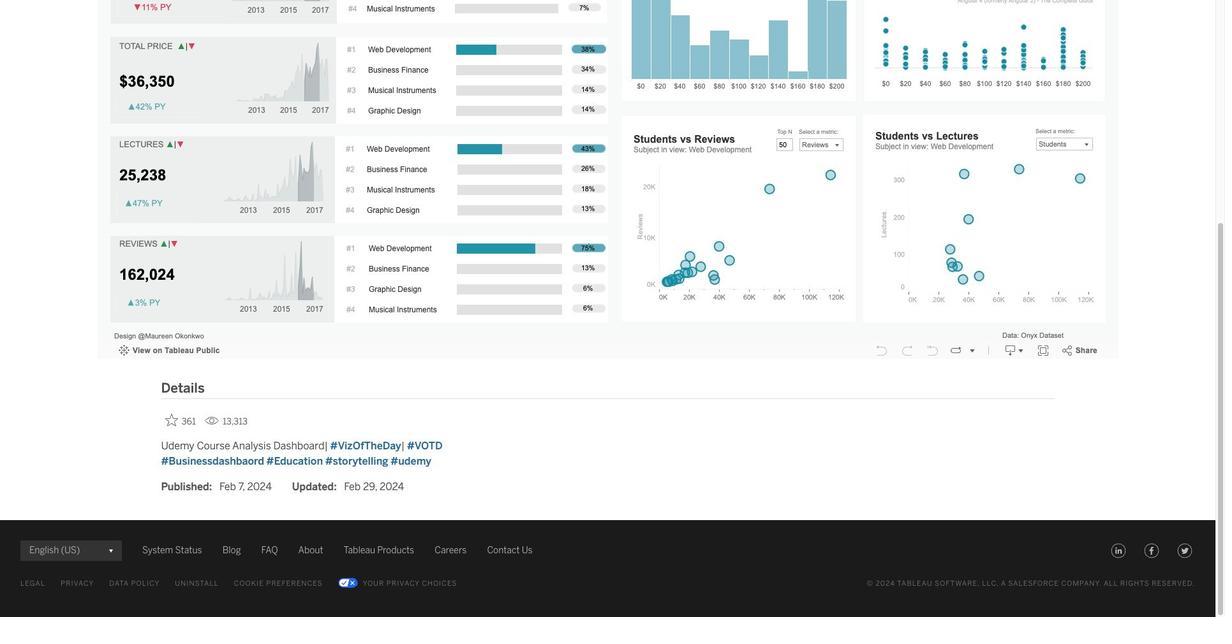 Task type: locate. For each thing, give the bounding box(es) containing it.
selected language element
[[29, 541, 113, 561]]

add favorite image
[[165, 414, 178, 427]]



Task type: vqa. For each thing, say whether or not it's contained in the screenshot.
the rightmost the "1999-"
no



Task type: describe. For each thing, give the bounding box(es) containing it.
Add Favorite button
[[161, 410, 200, 431]]



